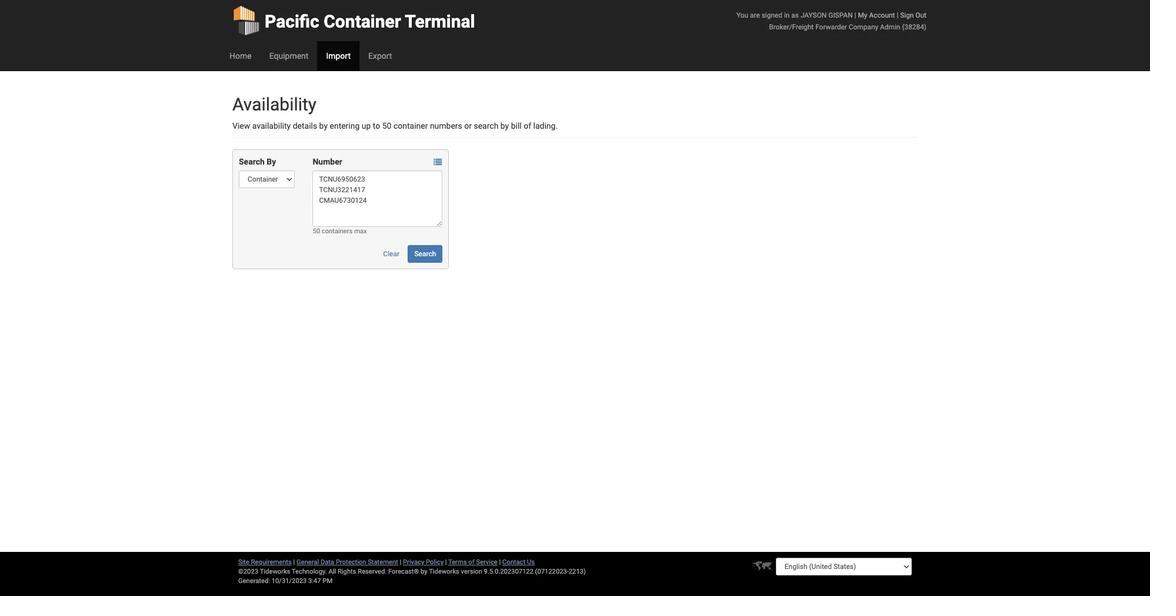 Task type: describe. For each thing, give the bounding box(es) containing it.
my account link
[[859, 11, 896, 19]]

pacific container terminal
[[265, 11, 475, 32]]

3:47
[[308, 578, 321, 586]]

view
[[233, 121, 250, 131]]

jayson
[[801, 11, 827, 19]]

pacific
[[265, 11, 320, 32]]

in
[[785, 11, 790, 19]]

policy
[[426, 559, 444, 567]]

forwarder
[[816, 23, 848, 31]]

(38284)
[[903, 23, 927, 31]]

are
[[751, 11, 760, 19]]

site requirements | general data protection statement | privacy policy | terms of service | contact us ©2023 tideworks technology. all rights reserved. forecast® by tideworks version 9.5.0.202307122 (07122023-2213) generated: 10/31/2023 3:47 pm
[[238, 559, 586, 586]]

clear
[[383, 250, 400, 258]]

| up tideworks
[[445, 559, 447, 567]]

export button
[[360, 41, 401, 71]]

2 horizontal spatial by
[[501, 121, 509, 131]]

gispan
[[829, 11, 853, 19]]

| left my
[[855, 11, 857, 19]]

terms
[[449, 559, 467, 567]]

1 vertical spatial 50
[[313, 228, 320, 235]]

search
[[474, 121, 499, 131]]

search for search
[[415, 250, 436, 258]]

of inside the site requirements | general data protection statement | privacy policy | terms of service | contact us ©2023 tideworks technology. all rights reserved. forecast® by tideworks version 9.5.0.202307122 (07122023-2213) generated: 10/31/2023 3:47 pm
[[469, 559, 475, 567]]

number
[[313, 157, 343, 167]]

out
[[916, 11, 927, 19]]

containers
[[322, 228, 353, 235]]

Number text field
[[313, 171, 443, 227]]

statement
[[368, 559, 398, 567]]

export
[[368, 51, 392, 61]]

general
[[297, 559, 319, 567]]

by
[[267, 157, 276, 167]]

pacific container terminal link
[[233, 0, 475, 41]]

details
[[293, 121, 317, 131]]

import
[[326, 51, 351, 61]]

site
[[238, 559, 250, 567]]

terminal
[[405, 11, 475, 32]]

you
[[737, 11, 749, 19]]

technology.
[[292, 569, 327, 576]]

to
[[373, 121, 380, 131]]

up
[[362, 121, 371, 131]]

9.5.0.202307122
[[484, 569, 534, 576]]

search button
[[408, 245, 443, 263]]

container
[[394, 121, 428, 131]]

as
[[792, 11, 799, 19]]

sign out link
[[901, 11, 927, 19]]

clear button
[[377, 245, 406, 263]]

1 horizontal spatial of
[[524, 121, 532, 131]]

general data protection statement link
[[297, 559, 398, 567]]

forecast®
[[389, 569, 419, 576]]

availability
[[233, 94, 317, 115]]



Task type: locate. For each thing, give the bounding box(es) containing it.
search inside button
[[415, 250, 436, 258]]

privacy policy link
[[403, 559, 444, 567]]

us
[[527, 559, 535, 567]]

0 horizontal spatial by
[[319, 121, 328, 131]]

50 left containers
[[313, 228, 320, 235]]

numbers
[[430, 121, 463, 131]]

1 vertical spatial of
[[469, 559, 475, 567]]

requirements
[[251, 559, 292, 567]]

1 vertical spatial search
[[415, 250, 436, 258]]

1 horizontal spatial 50
[[382, 121, 392, 131]]

company
[[849, 23, 879, 31]]

1 horizontal spatial by
[[421, 569, 428, 576]]

by right details
[[319, 121, 328, 131]]

or
[[465, 121, 472, 131]]

service
[[476, 559, 498, 567]]

tideworks
[[429, 569, 460, 576]]

equipment button
[[261, 41, 318, 71]]

| left general
[[293, 559, 295, 567]]

terms of service link
[[449, 559, 498, 567]]

admin
[[881, 23, 901, 31]]

pm
[[323, 578, 333, 586]]

of right bill
[[524, 121, 532, 131]]

search for search by
[[239, 157, 265, 167]]

0 horizontal spatial search
[[239, 157, 265, 167]]

search by
[[239, 157, 276, 167]]

data
[[321, 559, 334, 567]]

of
[[524, 121, 532, 131], [469, 559, 475, 567]]

my
[[859, 11, 868, 19]]

0 horizontal spatial 50
[[313, 228, 320, 235]]

all
[[329, 569, 336, 576]]

home
[[230, 51, 252, 61]]

home button
[[221, 41, 261, 71]]

50 right the to
[[382, 121, 392, 131]]

©2023 tideworks
[[238, 569, 290, 576]]

50
[[382, 121, 392, 131], [313, 228, 320, 235]]

generated:
[[238, 578, 270, 586]]

0 horizontal spatial of
[[469, 559, 475, 567]]

version
[[461, 569, 483, 576]]

0 vertical spatial 50
[[382, 121, 392, 131]]

you are signed in as jayson gispan | my account | sign out broker/freight forwarder company admin (38284)
[[737, 11, 927, 31]]

by
[[319, 121, 328, 131], [501, 121, 509, 131], [421, 569, 428, 576]]

2213)
[[569, 569, 586, 576]]

container
[[324, 11, 401, 32]]

| up 9.5.0.202307122
[[499, 559, 501, 567]]

import button
[[318, 41, 360, 71]]

reserved.
[[358, 569, 387, 576]]

equipment
[[269, 51, 309, 61]]

entering
[[330, 121, 360, 131]]

site requirements link
[[238, 559, 292, 567]]

show list image
[[434, 159, 442, 167]]

contact us link
[[503, 559, 535, 567]]

10/31/2023
[[272, 578, 307, 586]]

| left sign
[[897, 11, 899, 19]]

50 containers max
[[313, 228, 367, 235]]

0 vertical spatial of
[[524, 121, 532, 131]]

by inside the site requirements | general data protection statement | privacy policy | terms of service | contact us ©2023 tideworks technology. all rights reserved. forecast® by tideworks version 9.5.0.202307122 (07122023-2213) generated: 10/31/2023 3:47 pm
[[421, 569, 428, 576]]

account
[[870, 11, 896, 19]]

protection
[[336, 559, 366, 567]]

of up version
[[469, 559, 475, 567]]

rights
[[338, 569, 356, 576]]

| up forecast®
[[400, 559, 402, 567]]

search right clear at the left of page
[[415, 250, 436, 258]]

view availability details by entering up to 50 container numbers or search by bill of lading.
[[233, 121, 558, 131]]

privacy
[[403, 559, 425, 567]]

by left bill
[[501, 121, 509, 131]]

availability
[[252, 121, 291, 131]]

search left by
[[239, 157, 265, 167]]

broker/freight
[[770, 23, 814, 31]]

by down privacy policy link
[[421, 569, 428, 576]]

lading.
[[534, 121, 558, 131]]

|
[[855, 11, 857, 19], [897, 11, 899, 19], [293, 559, 295, 567], [400, 559, 402, 567], [445, 559, 447, 567], [499, 559, 501, 567]]

(07122023-
[[535, 569, 569, 576]]

contact
[[503, 559, 526, 567]]

sign
[[901, 11, 914, 19]]

search
[[239, 157, 265, 167], [415, 250, 436, 258]]

signed
[[762, 11, 783, 19]]

1 horizontal spatial search
[[415, 250, 436, 258]]

max
[[354, 228, 367, 235]]

bill
[[511, 121, 522, 131]]

0 vertical spatial search
[[239, 157, 265, 167]]



Task type: vqa. For each thing, say whether or not it's contained in the screenshot.
Privacy
yes



